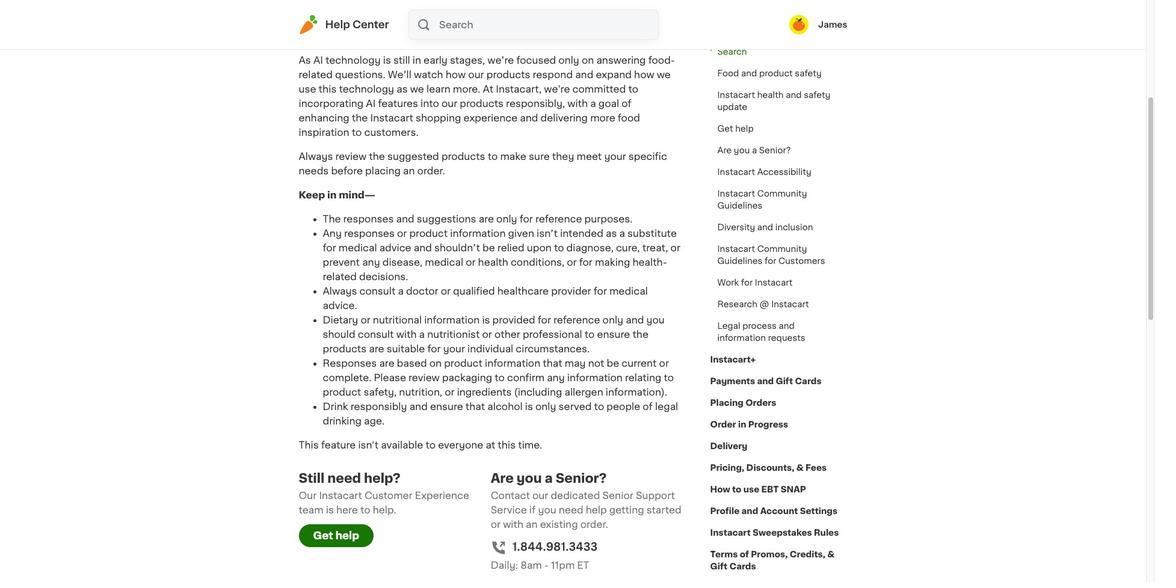 Task type: vqa. For each thing, say whether or not it's contained in the screenshot.
1st THE ON from the right
no



Task type: locate. For each thing, give the bounding box(es) containing it.
medical up prevent
[[339, 243, 377, 253]]

get help
[[717, 125, 754, 133], [313, 531, 359, 541]]

questions
[[735, 35, 777, 44]]

0 vertical spatial review
[[335, 152, 367, 161]]

suggestions
[[417, 214, 476, 224]]

2 guidelines from the top
[[717, 257, 763, 265]]

0 vertical spatial cards
[[795, 377, 822, 386]]

age.
[[364, 416, 385, 426]]

in down james on the top right
[[828, 35, 835, 44]]

guidelines up 'diversity'
[[717, 202, 763, 210]]

use up incorporating
[[299, 84, 316, 94]]

0 vertical spatial help
[[735, 125, 754, 133]]

the inside the responses and suggestions are only for reference purposes. any responses or product information given isn't intended as a substitute for medical advice and shouldn't be relied upon to diagnose, cure, treat, or prevent any disease, medical or health conditions, or for making health- related decisions. always consult a doctor or qualified healthcare provider for medical advice. dietary or nutritional information is provided for reference only and you should consult with a nutritionist or other professional to ensure the products are suitable for your individual circumstances. responses are based on product information that may not be current or complete. please review packaging to confirm any information relating to product safety, nutrition, or ingredients (including allergen information). drink responsibly and ensure that alcohol is only served to people of legal drinking age.
[[633, 330, 649, 339]]

order. inside are you a senior? contact our dedicated senior support service if you need help getting started or with an existing order.
[[580, 520, 608, 529]]

information down legal
[[717, 334, 766, 342]]

with inside as ai technology is still in early stages, we're focused only on answering food- related questions. we'll watch how our products respond and expand how we use this technology as we learn more. at instacart, we're committed to incorporating ai features into our products responsibly, with a goal of enhancing the instacart shopping experience and delivering more food inspiration to customers.
[[567, 99, 588, 108]]

community for instacart community guidelines
[[757, 190, 807, 198]]

as
[[299, 55, 311, 65]]

2 vertical spatial the
[[633, 330, 649, 339]]

0 vertical spatial gift
[[776, 377, 793, 386]]

1 vertical spatial as
[[606, 229, 617, 238]]

settings
[[800, 507, 838, 516]]

we down watch
[[410, 84, 424, 94]]

community inside instacart community guidelines for customers
[[757, 245, 807, 253]]

to right relating
[[664, 373, 674, 383]]

use left 'ebt'
[[743, 486, 759, 494]]

of right terms
[[740, 551, 749, 559]]

they
[[552, 152, 574, 161]]

still need help? our instacart customer experience team is here to help.
[[299, 472, 469, 515]]

community down accessibility
[[757, 190, 807, 198]]

if
[[529, 505, 536, 515]]

1 horizontal spatial our
[[468, 70, 484, 79]]

this inside as ai technology is still in early stages, we're focused only on answering food- related questions. we'll watch how our products respond and expand how we use this technology as we learn more. at instacart, we're committed to incorporating ai features into our products responsibly, with a goal of enhancing the instacart shopping experience and delivering more food inspiration to customers.
[[319, 84, 337, 94]]

1 horizontal spatial help
[[586, 505, 607, 515]]

responsibly,
[[506, 99, 565, 108]]

consult down nutritional
[[358, 330, 394, 339]]

and down food and product safety
[[786, 91, 802, 99]]

of right goal
[[622, 99, 632, 108]]

senior? up "dedicated"
[[556, 472, 607, 485]]

get inside get help 'button'
[[313, 531, 333, 541]]

products down shopping
[[442, 152, 485, 161]]

1 horizontal spatial an
[[526, 520, 538, 529]]

instacart inside 'link'
[[755, 279, 793, 287]]

for right "work"
[[741, 279, 753, 287]]

2 horizontal spatial our
[[532, 491, 548, 501]]

help center link
[[299, 15, 389, 34]]

order. down suggested on the top left of the page
[[417, 166, 445, 176]]

for inside instacart community guidelines for customers
[[765, 257, 776, 265]]

related down prevent
[[323, 272, 357, 282]]

0 vertical spatial be
[[483, 243, 495, 253]]

community up "customers"
[[757, 245, 807, 253]]

doctor
[[406, 286, 438, 296]]

food down goal
[[618, 113, 640, 123]]

"fish
[[323, 31, 348, 41]]

are right suggestions
[[479, 214, 494, 224]]

with down service
[[503, 520, 523, 529]]

how down food-
[[634, 70, 654, 79]]

1 vertical spatial use
[[299, 84, 316, 94]]

or inside are you a senior? contact our dedicated senior support service if you need help getting started or with an existing order.
[[491, 520, 501, 529]]

help inside are you a senior? contact our dedicated senior support service if you need help getting started or with an existing order.
[[586, 505, 607, 515]]

guidelines inside instacart community guidelines for customers
[[717, 257, 763, 265]]

use inside as ai technology is still in early stages, we're focused only on answering food- related questions. we'll watch how our products respond and expand how we use this technology as we learn more. at instacart, we're committed to incorporating ai features into our products responsibly, with a goal of enhancing the instacart shopping experience and delivering more food inspiration to customers.
[[299, 84, 316, 94]]

1 vertical spatial are
[[369, 344, 384, 354]]

cards down terms
[[729, 563, 756, 571]]

gift
[[776, 377, 793, 386], [710, 563, 727, 571]]

to down allergen
[[594, 402, 604, 412]]

responses
[[343, 214, 394, 224], [344, 229, 395, 238]]

expand
[[596, 70, 632, 79]]

still
[[299, 472, 325, 485]]

(including
[[514, 387, 562, 397]]

get down the update
[[717, 125, 733, 133]]

1 vertical spatial your
[[443, 344, 465, 354]]

about
[[779, 35, 804, 44]]

2 vertical spatial help
[[336, 531, 359, 541]]

review inside always review the suggested products to make sure they meet your specific needs before placing an order.
[[335, 152, 367, 161]]

to down ice
[[384, 31, 394, 41]]

how to use ebt snap
[[710, 486, 806, 494]]

safety for food and product safety
[[795, 69, 822, 78]]

1 vertical spatial consult
[[358, 330, 394, 339]]

0 horizontal spatial gift
[[710, 563, 727, 571]]

0 vertical spatial get
[[717, 125, 733, 133]]

everyone
[[438, 440, 483, 450]]

0 horizontal spatial need
[[327, 472, 361, 485]]

1 horizontal spatial senior?
[[759, 146, 791, 155]]

the down incorporating
[[352, 113, 368, 123]]

0 horizontal spatial food
[[618, 113, 640, 123]]

terms
[[710, 551, 738, 559]]

instacart inside instacart community guidelines for customers
[[717, 245, 755, 253]]

with inside are you a senior? contact our dedicated senior support service if you need help getting started or with an existing order.
[[503, 520, 523, 529]]

& inside terms of promos, credits, & gift cards
[[827, 551, 835, 559]]

and inside 'link'
[[757, 377, 774, 386]]

2 horizontal spatial help
[[735, 125, 754, 133]]

the inside as ai technology is still in early stages, we're focused only on answering food- related questions. we'll watch how our products respond and expand how we use this technology as we learn more. at instacart, we're committed to incorporating ai features into our products responsibly, with a goal of enhancing the instacart shopping experience and delivering more food inspiration to customers.
[[352, 113, 368, 123]]

legal
[[717, 322, 740, 330]]

1 horizontal spatial we
[[657, 70, 671, 79]]

nutritional
[[373, 315, 422, 325]]

or down "shouldn't"
[[466, 258, 476, 267]]

and up requests
[[779, 322, 795, 330]]

1 horizontal spatial with
[[503, 520, 523, 529]]

the
[[323, 214, 341, 224]]

research
[[717, 300, 758, 309]]

packaging
[[442, 373, 492, 383]]

cards
[[795, 377, 822, 386], [729, 563, 756, 571]]

1 vertical spatial this
[[498, 440, 516, 450]]

at
[[483, 84, 493, 94]]

0 vertical spatial health
[[757, 91, 784, 99]]

responses down mind—
[[343, 214, 394, 224]]

ingredients
[[457, 387, 512, 397]]

2 vertical spatial medical
[[609, 286, 648, 296]]

help up are you a senior? on the right top of page
[[735, 125, 754, 133]]

making
[[595, 258, 630, 267]]

1 horizontal spatial &
[[827, 551, 835, 559]]

account
[[760, 507, 798, 516]]

research @ instacart
[[717, 300, 809, 309]]

we
[[657, 70, 671, 79], [410, 84, 424, 94]]

instacart image
[[299, 15, 318, 34]]

cure,
[[616, 243, 640, 253]]

0 vertical spatial ensure
[[597, 330, 630, 339]]

0 horizontal spatial this
[[319, 84, 337, 94]]

be left relied
[[483, 243, 495, 253]]

food
[[717, 69, 739, 78]]

technology up questions.
[[325, 55, 381, 65]]

on right based
[[429, 359, 442, 368]]

0 horizontal spatial medical
[[339, 243, 377, 253]]

0 vertical spatial technology
[[325, 55, 381, 65]]

1 vertical spatial gift
[[710, 563, 727, 571]]

1 vertical spatial we
[[410, 84, 424, 94]]

in inside order in progress link
[[738, 421, 746, 429]]

guidelines inside the instacart community guidelines
[[717, 202, 763, 210]]

0 vertical spatial your
[[604, 152, 626, 161]]

0 horizontal spatial that
[[466, 402, 485, 412]]

delivering
[[541, 113, 588, 123]]

the inside always review the suggested products to make sure they meet your specific needs before placing an order.
[[369, 152, 385, 161]]

0 horizontal spatial how
[[446, 70, 466, 79]]

1 vertical spatial need
[[559, 505, 583, 515]]

2 vertical spatial of
[[740, 551, 749, 559]]

features
[[378, 99, 418, 108]]

ensure down nutrition,
[[430, 402, 463, 412]]

1 horizontal spatial are
[[717, 146, 732, 155]]

get help link
[[710, 118, 761, 140]]

responses up advice
[[344, 229, 395, 238]]

and inside "link"
[[757, 223, 773, 232]]

is inside still need help? our instacart customer experience team is here to help.
[[326, 505, 334, 515]]

to inside always review the suggested products to make sure they meet your specific needs before placing an order.
[[488, 152, 498, 161]]

substitute
[[628, 229, 677, 238]]

medical down making
[[609, 286, 648, 296]]

instacart inside the instacart community guidelines
[[717, 190, 755, 198]]

help
[[735, 125, 754, 133], [586, 505, 607, 515], [336, 531, 359, 541]]

0 vertical spatial the
[[352, 113, 368, 123]]

instacart community guidelines for customers link
[[710, 238, 847, 272]]

information up the 'nutritionist'
[[424, 315, 480, 325]]

0 vertical spatial are
[[717, 146, 732, 155]]

and up advice
[[396, 214, 414, 224]]

or up advice
[[397, 229, 407, 238]]

of inside as ai technology is still in early stages, we're focused only on answering food- related questions. we'll watch how our products respond and expand how we use this technology as we learn more. at instacart, we're committed to incorporating ai features into our products responsibly, with a goal of enhancing the instacart shopping experience and delivering more food inspiration to customers.
[[622, 99, 632, 108]]

2 horizontal spatial medical
[[609, 286, 648, 296]]

you right if
[[538, 505, 556, 515]]

1 vertical spatial cards
[[729, 563, 756, 571]]

0 vertical spatial safety
[[795, 69, 822, 78]]

committed
[[572, 84, 626, 94]]

answering
[[596, 55, 646, 65]]

need inside still need help? our instacart customer experience team is here to help.
[[327, 472, 361, 485]]

0 vertical spatial reference
[[535, 214, 582, 224]]

instacart accessibility
[[717, 168, 811, 176]]

work for instacart
[[717, 279, 793, 287]]

0 horizontal spatial your
[[443, 344, 465, 354]]

0 vertical spatial guidelines
[[717, 202, 763, 210]]

2 community from the top
[[757, 245, 807, 253]]

any up decisions.
[[362, 258, 380, 267]]

instacart inside as ai technology is still in early stages, we're focused only on answering food- related questions. we'll watch how our products respond and expand how we use this technology as we learn more. at instacart, we're committed to incorporating ai features into our products responsibly, with a goal of enhancing the instacart shopping experience and delivering more food inspiration to customers.
[[370, 113, 413, 123]]

instacart down profile
[[710, 529, 751, 537]]

community for instacart community guidelines for customers
[[757, 245, 807, 253]]

1 vertical spatial health
[[478, 258, 508, 267]]

senior? for are you a senior? contact our dedicated senior support service if you need help getting started or with an existing order.
[[556, 472, 607, 485]]

instacart accessibility link
[[710, 161, 819, 183]]

gift inside 'link'
[[776, 377, 793, 386]]

payments and gift cards link
[[710, 371, 822, 392]]

technology down questions.
[[339, 84, 394, 94]]

the up current
[[633, 330, 649, 339]]

0 horizontal spatial order.
[[417, 166, 445, 176]]

1 vertical spatial medical
[[425, 258, 463, 267]]

2 vertical spatial our
[[532, 491, 548, 501]]

0 vertical spatial that
[[543, 359, 562, 368]]

responsibly
[[351, 402, 407, 412]]

1.844.981.3433
[[512, 542, 598, 553]]

legal
[[655, 402, 678, 412]]

cream
[[390, 17, 421, 26]]

keep
[[299, 190, 325, 200]]

search
[[717, 48, 747, 56]]

0 horizontal spatial are
[[491, 472, 514, 485]]

on up committed
[[582, 55, 594, 65]]

1 vertical spatial ensure
[[430, 402, 463, 412]]

or down service
[[491, 520, 501, 529]]

are up contact
[[491, 472, 514, 485]]

review up nutrition,
[[409, 373, 440, 383]]

get help down the update
[[717, 125, 754, 133]]

products inside always review the suggested products to make sure they meet your specific needs before placing an order.
[[442, 152, 485, 161]]

1 horizontal spatial get
[[717, 125, 733, 133]]

1 vertical spatial food
[[618, 113, 640, 123]]

safety inside instacart health and safety update
[[804, 91, 831, 99]]

1 vertical spatial get help
[[313, 531, 359, 541]]

senior? inside are you a senior? contact our dedicated senior support service if you need help getting started or with an existing order.
[[556, 472, 607, 485]]

this up incorporating
[[319, 84, 337, 94]]

our inside are you a senior? contact our dedicated senior support service if you need help getting started or with an existing order.
[[532, 491, 548, 501]]

1 vertical spatial are
[[491, 472, 514, 485]]

information up confirm
[[485, 359, 540, 368]]

order. inside always review the suggested products to make sure they meet your specific needs before placing an order.
[[417, 166, 445, 176]]

user avatar image
[[789, 15, 809, 34]]

related inside the responses and suggestions are only for reference purposes. any responses or product information given isn't intended as a substitute for medical advice and shouldn't be relied upon to diagnose, cure, treat, or prevent any disease, medical or health conditions, or for making health- related decisions. always consult a doctor or qualified healthcare provider for medical advice. dietary or nutritional information is provided for reference only and you should consult with a nutritionist or other professional to ensure the products are suitable for your individual circumstances. responses are based on product information that may not be current or complete. please review packaging to confirm any information relating to product safety, nutrition, or ingredients (including allergen information). drink responsibly and ensure that alcohol is only served to people of legal drinking age.
[[323, 272, 357, 282]]

1 guidelines from the top
[[717, 202, 763, 210]]

help inside get help 'button'
[[336, 531, 359, 541]]

is down (including
[[525, 402, 533, 412]]

safety inside food and product safety link
[[795, 69, 822, 78]]

the up the placing
[[369, 152, 385, 161]]

learn
[[427, 84, 450, 94]]

0 horizontal spatial be
[[483, 243, 495, 253]]

placing orders link
[[710, 392, 776, 414]]

a left goal
[[590, 99, 596, 108]]

you down get help link
[[734, 146, 750, 155]]

1 community from the top
[[757, 190, 807, 198]]

0 vertical spatial on
[[426, 2, 438, 12]]

instacart community guidelines link
[[710, 183, 847, 217]]

instacart inside still need help? our instacart customer experience team is here to help.
[[319, 491, 362, 501]]

in right order at bottom right
[[738, 421, 746, 429]]

research @ instacart link
[[710, 294, 816, 315]]

accessibility
[[757, 168, 811, 176]]

always inside the responses and suggestions are only for reference purposes. any responses or product information given isn't intended as a substitute for medical advice and shouldn't be relied upon to diagnose, cure, treat, or prevent any disease, medical or health conditions, or for making health- related decisions. always consult a doctor or qualified healthcare provider for medical advice. dietary or nutritional information is provided for reference only and you should consult with a nutritionist or other professional to ensure the products are suitable for your individual circumstances. responses are based on product information that may not be current or complete. please review packaging to confirm any information relating to product safety, nutrition, or ingredients (including allergen information). drink responsibly and ensure that alcohol is only served to people of legal drinking age.
[[323, 286, 357, 296]]

0 horizontal spatial &
[[796, 464, 804, 472]]

purposes.
[[585, 214, 633, 224]]

to left make at top
[[488, 152, 498, 161]]

with inside the responses and suggestions are only for reference purposes. any responses or product information given isn't intended as a substitute for medical advice and shouldn't be relied upon to diagnose, cure, treat, or prevent any disease, medical or health conditions, or for making health- related decisions. always consult a doctor or qualified healthcare provider for medical advice. dietary or nutritional information is provided for reference only and you should consult with a nutritionist or other professional to ensure the products are suitable for your individual circumstances. responses are based on product information that may not be current or complete. please review packaging to confirm any information relating to product safety, nutrition, or ingredients (including allergen information). drink responsibly and ensure that alcohol is only served to people of legal drinking age.
[[396, 330, 417, 339]]

stages,
[[450, 55, 485, 65]]

1 horizontal spatial use
[[406, 2, 424, 12]]

with up suitable
[[396, 330, 417, 339]]

help
[[325, 20, 350, 29]]

product
[[759, 69, 793, 78], [409, 229, 448, 238], [444, 359, 483, 368], [323, 387, 361, 397]]

1 horizontal spatial this
[[498, 440, 516, 450]]

are left suitable
[[369, 344, 384, 354]]

1 horizontal spatial how
[[634, 70, 654, 79]]

process
[[743, 322, 777, 330]]

2 vertical spatial on
[[429, 359, 442, 368]]

0 vertical spatial an
[[403, 166, 415, 176]]

profile and account settings link
[[710, 501, 838, 522]]

1 vertical spatial always
[[323, 286, 357, 296]]

1 vertical spatial an
[[526, 520, 538, 529]]

instacart up @
[[755, 279, 793, 287]]

are up please
[[379, 359, 395, 368]]

and up current
[[626, 315, 644, 325]]

& down rules
[[827, 551, 835, 559]]

community inside the instacart community guidelines
[[757, 190, 807, 198]]

for up similar
[[357, 17, 371, 26]]

are inside are you a senior? contact our dedicated senior support service if you need help getting started or with an existing order.
[[491, 472, 514, 485]]

0 vertical spatial get help
[[717, 125, 754, 133]]

this right at
[[498, 440, 516, 450]]

be right not
[[607, 359, 619, 368]]

get inside get help link
[[717, 125, 733, 133]]

our down the learn
[[442, 99, 457, 108]]

help down here
[[336, 531, 359, 541]]

2 vertical spatial with
[[503, 520, 523, 529]]

senior? for are you a senior?
[[759, 146, 791, 155]]

senior? inside the are you a senior? link
[[759, 146, 791, 155]]

1 horizontal spatial your
[[604, 152, 626, 161]]

0 horizontal spatial cards
[[729, 563, 756, 571]]

1 vertical spatial get
[[313, 531, 333, 541]]

feature
[[321, 440, 356, 450]]

reference up isn't
[[535, 214, 582, 224]]

2 horizontal spatial of
[[740, 551, 749, 559]]

delivery
[[710, 442, 748, 451]]

product down suggestions
[[409, 229, 448, 238]]

0 vertical spatial order.
[[417, 166, 445, 176]]

diversity and inclusion link
[[710, 217, 820, 238]]

circumstances.
[[516, 344, 590, 354]]

1 vertical spatial guidelines
[[717, 257, 763, 265]]

order in progress link
[[710, 414, 788, 436]]

products down at
[[460, 99, 504, 108]]

1 vertical spatial on
[[582, 55, 594, 65]]

other
[[495, 330, 520, 339]]

0 vertical spatial always
[[299, 152, 333, 161]]

1 horizontal spatial ensure
[[597, 330, 630, 339]]

are
[[479, 214, 494, 224], [369, 344, 384, 354], [379, 359, 395, 368]]

1 vertical spatial any
[[547, 373, 565, 383]]

0 vertical spatial ai
[[313, 55, 323, 65]]

0 vertical spatial need
[[327, 472, 361, 485]]

0 vertical spatial related
[[299, 70, 333, 79]]

is left here
[[326, 505, 334, 515]]

senior? up accessibility
[[759, 146, 791, 155]]

2 vertical spatial use
[[743, 486, 759, 494]]

goal
[[598, 99, 619, 108]]

guidelines up "work"
[[717, 257, 763, 265]]

2 horizontal spatial with
[[567, 99, 588, 108]]

health inside instacart health and safety update
[[757, 91, 784, 99]]

of inside the responses and suggestions are only for reference purposes. any responses or product information given isn't intended as a substitute for medical advice and shouldn't be relied upon to diagnose, cure, treat, or prevent any disease, medical or health conditions, or for making health- related decisions. always consult a doctor or qualified healthcare provider for medical advice. dietary or nutritional information is provided for reference only and you should consult with a nutritionist or other professional to ensure the products are suitable for your individual circumstances. responses are based on product information that may not be current or complete. please review packaging to confirm any information relating to product safety, nutrition, or ingredients (including allergen information). drink responsibly and ensure that alcohol is only served to people of legal drinking age.
[[643, 402, 653, 412]]

medical down "shouldn't"
[[425, 258, 463, 267]]

product up packaging
[[444, 359, 483, 368]]

an down if
[[526, 520, 538, 529]]

food down 'james' 'link'
[[806, 35, 825, 44]]

1 horizontal spatial as
[[606, 229, 617, 238]]

ask questions about food in search
[[717, 35, 835, 56]]

individual
[[468, 344, 513, 354]]

1 horizontal spatial order.
[[580, 520, 608, 529]]

food inside as ai technology is still in early stages, we're focused only on answering food- related questions. we'll watch how our products respond and expand how we use this technology as we learn more. at instacart, we're committed to incorporating ai features into our products responsibly, with a goal of enhancing the instacart shopping experience and delivering more food inspiration to customers.
[[618, 113, 640, 123]]

a inside as ai technology is still in early stages, we're focused only on answering food- related questions. we'll watch how our products respond and expand how we use this technology as we learn more. at instacart, we're committed to incorporating ai features into our products responsibly, with a goal of enhancing the instacart shopping experience and delivering more food inspiration to customers.
[[590, 99, 596, 108]]

or right current
[[659, 359, 669, 368]]

nutritionist
[[427, 330, 480, 339]]

served
[[559, 402, 592, 412]]

help inside get help link
[[735, 125, 754, 133]]



Task type: describe. For each thing, give the bounding box(es) containing it.
and up disease,
[[414, 243, 432, 253]]

this feature isn't available to everyone at this time.
[[299, 440, 542, 450]]

are you a senior? contact our dedicated senior support service if you need help getting started or with an existing order.
[[491, 472, 681, 529]]

ask
[[717, 35, 733, 44]]

on inside as ai technology is still in early stages, we're focused only on answering food- related questions. we'll watch how our products respond and expand how we use this technology as we learn more. at instacart, we're committed to incorporating ai features into our products responsibly, with a goal of enhancing the instacart shopping experience and delivering more food inspiration to customers.
[[582, 55, 594, 65]]

guidelines for instacart community guidelines for customers
[[717, 257, 763, 265]]

are for are you a senior?
[[717, 146, 732, 155]]

2 how from the left
[[634, 70, 654, 79]]

to up not
[[585, 330, 595, 339]]

team
[[299, 505, 324, 515]]

current
[[622, 359, 657, 368]]

profile and account settings
[[710, 507, 838, 516]]

are you a senior? link
[[710, 140, 798, 161]]

health inside the responses and suggestions are only for reference purposes. any responses or product information given isn't intended as a substitute for medical advice and shouldn't be relied upon to diagnose, cure, treat, or prevent any disease, medical or health conditions, or for making health- related decisions. always consult a doctor or qualified healthcare provider for medical advice. dietary or nutritional information is provided for reference only and you should consult with a nutritionist or other professional to ensure the products are suitable for your individual circumstances. responses are based on product information that may not be current or complete. please review packaging to confirm any information relating to product safety, nutrition, or ingredients (including allergen information). drink responsibly and ensure that alcohol is only served to people of legal drinking age.
[[478, 258, 508, 267]]

or right doctor on the left
[[441, 286, 451, 296]]

for right the provider
[[594, 286, 607, 296]]

as ai technology is still in early stages, we're focused only on answering food- related questions. we'll watch how our products respond and expand how we use this technology as we learn more. at instacart, we're committed to incorporating ai features into our products responsibly, with a goal of enhancing the instacart shopping experience and delivering more food inspiration to customers.
[[299, 55, 675, 137]]

a up cure,
[[619, 229, 625, 238]]

or down packaging
[[445, 387, 455, 397]]

center
[[352, 20, 389, 29]]

the responses and suggestions are only for reference purposes. any responses or product information given isn't intended as a substitute for medical advice and shouldn't be relied upon to diagnose, cure, treat, or prevent any disease, medical or health conditions, or for making health- related decisions. always consult a doctor or qualified healthcare provider for medical advice. dietary or nutritional information is provided for reference only and you should consult with a nutritionist or other professional to ensure the products are suitable for your individual circumstances. responses are based on product information that may not be current or complete. please review packaging to confirm any information relating to product safety, nutrition, or ingredients (including allergen information). drink responsibly and ensure that alcohol is only served to people of legal drinking age.
[[323, 214, 680, 426]]

still
[[393, 55, 410, 65]]

1.844.981.3433 link
[[512, 539, 598, 556]]

in right keep
[[327, 190, 337, 200]]

information).
[[606, 387, 667, 397]]

respond
[[533, 70, 573, 79]]

instacart community guidelines
[[717, 190, 807, 210]]

to right inspiration
[[352, 128, 362, 137]]

available
[[381, 440, 423, 450]]

guidelines for instacart community guidelines
[[717, 202, 763, 210]]

instacart inside instacart health and safety update
[[717, 91, 755, 99]]

your inside always review the suggested products to make sure they meet your specific needs before placing an order.
[[604, 152, 626, 161]]

allergen
[[565, 387, 603, 397]]

and down how to use ebt snap link
[[742, 507, 758, 516]]

suggested
[[387, 152, 439, 161]]

herbs
[[356, 2, 383, 12]]

0 horizontal spatial ai
[[313, 55, 323, 65]]

or up individual
[[482, 330, 492, 339]]

0 vertical spatial responses
[[343, 214, 394, 224]]

healthcare
[[497, 286, 549, 296]]

only inside as ai technology is still in early stages, we're focused only on answering food- related questions. we'll watch how our products respond and expand how we use this technology as we learn more. at instacart, we're committed to incorporating ai features into our products responsibly, with a goal of enhancing the instacart shopping experience and delivering more food inspiration to customers.
[[558, 55, 579, 65]]

a up suitable
[[419, 330, 425, 339]]

to inside still need help? our instacart customer experience team is here to help.
[[360, 505, 370, 515]]

for down the 'nutritionist'
[[427, 344, 441, 354]]

for up given on the left of page
[[520, 214, 533, 224]]

how to use ebt snap link
[[710, 479, 806, 501]]

potatoes?"
[[441, 2, 494, 12]]

enhancing
[[299, 113, 349, 123]]

shopping
[[416, 113, 461, 123]]

i
[[401, 2, 404, 12]]

credits,
[[790, 551, 825, 559]]

terms of promos, credits, & gift cards link
[[710, 544, 847, 578]]

needs
[[299, 166, 329, 176]]

2 horizontal spatial use
[[743, 486, 759, 494]]

food inside ask questions about food in search
[[806, 35, 825, 44]]

use inside "what herbs do i use on potatoes?" "fruits for ice cream toppings" "fish similar to salmon"
[[406, 2, 424, 12]]

products inside the responses and suggestions are only for reference purposes. any responses or product information given isn't intended as a substitute for medical advice and shouldn't be relied upon to diagnose, cure, treat, or prevent any disease, medical or health conditions, or for making health- related decisions. always consult a doctor or qualified healthcare provider for medical advice. dietary or nutritional information is provided for reference only and you should consult with a nutritionist or other professional to ensure the products are suitable for your individual circumstances. responses are based on product information that may not be current or complete. please review packaging to confirm any information relating to product safety, nutrition, or ingredients (including allergen information). drink responsibly and ensure that alcohol is only served to people of legal drinking age.
[[323, 344, 367, 354]]

need inside are you a senior? contact our dedicated senior support service if you need help getting started or with an existing order.
[[559, 505, 583, 515]]

more
[[590, 113, 615, 123]]

james link
[[789, 15, 847, 34]]

ice
[[373, 17, 388, 26]]

for inside 'link'
[[741, 279, 753, 287]]

for inside "what herbs do i use on potatoes?" "fruits for ice cream toppings" "fish similar to salmon"
[[357, 17, 371, 26]]

an inside are you a senior? contact our dedicated senior support service if you need help getting started or with an existing order.
[[526, 520, 538, 529]]

you up contact
[[517, 472, 542, 485]]

cards inside 'link'
[[795, 377, 822, 386]]

of inside terms of promos, credits, & gift cards
[[740, 551, 749, 559]]

and right the food
[[741, 69, 757, 78]]

cards inside terms of promos, credits, & gift cards
[[729, 563, 756, 571]]

your inside the responses and suggestions are only for reference purposes. any responses or product information given isn't intended as a substitute for medical advice and shouldn't be relied upon to diagnose, cure, treat, or prevent any disease, medical or health conditions, or for making health- related decisions. always consult a doctor or qualified healthcare provider for medical advice. dietary or nutritional information is provided for reference only and you should consult with a nutritionist or other professional to ensure the products are suitable for your individual circumstances. responses are based on product information that may not be current or complete. please review packaging to confirm any information relating to product safety, nutrition, or ingredients (including allergen information). drink responsibly and ensure that alcohol is only served to people of legal drinking age.
[[443, 344, 465, 354]]

is left provided
[[482, 315, 490, 325]]

only up not
[[603, 315, 623, 325]]

and down nutrition,
[[410, 402, 428, 412]]

1 vertical spatial technology
[[339, 84, 394, 94]]

a inside are you a senior? contact our dedicated senior support service if you need help getting started or with an existing order.
[[545, 472, 553, 485]]

information up "shouldn't"
[[450, 229, 506, 238]]

daily: 8am - 11pm et
[[491, 561, 589, 570]]

1 horizontal spatial any
[[547, 373, 565, 383]]

safety for instacart health and safety update
[[804, 91, 831, 99]]

food and product safety
[[717, 69, 822, 78]]

product down complete.
[[323, 387, 361, 397]]

0 vertical spatial we
[[657, 70, 671, 79]]

1 vertical spatial our
[[442, 99, 457, 108]]

or down diagnose,
[[567, 258, 577, 267]]

responses
[[323, 359, 377, 368]]

health-
[[633, 258, 667, 267]]

to down isn't
[[554, 243, 564, 253]]

is inside as ai technology is still in early stages, we're focused only on answering food- related questions. we'll watch how our products respond and expand how we use this technology as we learn more. at instacart, we're committed to incorporating ai features into our products responsibly, with a goal of enhancing the instacart shopping experience and delivering more food inspiration to customers.
[[383, 55, 391, 65]]

gift inside terms of promos, credits, & gift cards
[[710, 563, 727, 571]]

1 how from the left
[[446, 70, 466, 79]]

not
[[588, 359, 604, 368]]

a up instacart accessibility link
[[752, 146, 757, 155]]

as inside as ai technology is still in early stages, we're focused only on answering food- related questions. we'll watch how our products respond and expand how we use this technology as we learn more. at instacart, we're committed to incorporating ai features into our products responsibly, with a goal of enhancing the instacart shopping experience and delivering more food inspiration to customers.
[[397, 84, 408, 94]]

instacart community guidelines for customers
[[717, 245, 825, 265]]

make
[[500, 152, 526, 161]]

on inside "what herbs do i use on potatoes?" "fruits for ice cream toppings" "fish similar to salmon"
[[426, 2, 438, 12]]

or right treat,
[[671, 243, 680, 253]]

1 horizontal spatial get help
[[717, 125, 754, 133]]

and inside instacart health and safety update
[[786, 91, 802, 99]]

and up committed
[[575, 70, 593, 79]]

only down (including
[[535, 402, 556, 412]]

orders
[[746, 399, 776, 407]]

1 vertical spatial reference
[[554, 315, 600, 325]]

to up ingredients
[[495, 373, 505, 383]]

an inside always review the suggested products to make sure they meet your specific needs before placing an order.
[[403, 166, 415, 176]]

provider
[[551, 286, 591, 296]]

product down ask questions about food in search
[[759, 69, 793, 78]]

instacart sweepstakes rules link
[[710, 522, 839, 544]]

a left doctor on the left
[[398, 286, 404, 296]]

inspiration
[[299, 128, 349, 137]]

any
[[323, 229, 342, 238]]

and inside legal process and information requests
[[779, 322, 795, 330]]

shouldn't
[[434, 243, 480, 253]]

-
[[544, 561, 549, 570]]

in inside ask questions about food in search
[[828, 35, 835, 44]]

discounts,
[[746, 464, 794, 472]]

dietary
[[323, 315, 358, 325]]

advice
[[379, 243, 411, 253]]

only up given on the left of page
[[496, 214, 517, 224]]

experience
[[415, 491, 469, 501]]

customers.
[[364, 128, 418, 137]]

we're
[[544, 84, 570, 94]]

as inside the responses and suggestions are only for reference purposes. any responses or product information given isn't intended as a substitute for medical advice and shouldn't be relied upon to diagnose, cure, treat, or prevent any disease, medical or health conditions, or for making health- related decisions. always consult a doctor or qualified healthcare provider for medical advice. dietary or nutritional information is provided for reference only and you should consult with a nutritionist or other professional to ensure the products are suitable for your individual circumstances. responses are based on product information that may not be current or complete. please review packaging to confirm any information relating to product safety, nutrition, or ingredients (including allergen information). drink responsibly and ensure that alcohol is only served to people of legal drinking age.
[[606, 229, 617, 238]]

existing
[[540, 520, 578, 529]]

sure
[[529, 152, 550, 161]]

review inside the responses and suggestions are only for reference purposes. any responses or product information given isn't intended as a substitute for medical advice and shouldn't be relied upon to diagnose, cure, treat, or prevent any disease, medical or health conditions, or for making health- related decisions. always consult a doctor or qualified healthcare provider for medical advice. dietary or nutritional information is provided for reference only and you should consult with a nutritionist or other professional to ensure the products are suitable for your individual circumstances. responses are based on product information that may not be current or complete. please review packaging to confirm any information relating to product safety, nutrition, or ingredients (including allergen information). drink responsibly and ensure that alcohol is only served to people of legal drinking age.
[[409, 373, 440, 383]]

here
[[336, 505, 358, 515]]

work
[[717, 279, 739, 287]]

to inside "what herbs do i use on potatoes?" "fruits for ice cream toppings" "fish similar to salmon"
[[384, 31, 394, 41]]

isn't
[[537, 229, 558, 238]]

intended
[[560, 229, 603, 238]]

0 vertical spatial &
[[796, 464, 804, 472]]

specific
[[629, 152, 667, 161]]

we're
[[487, 55, 514, 65]]

always inside always review the suggested products to make sure they meet your specific needs before placing an order.
[[299, 152, 333, 161]]

get help inside 'button'
[[313, 531, 359, 541]]

senior
[[603, 491, 633, 501]]

contact
[[491, 491, 530, 501]]

instacart down the are you a senior? link
[[717, 168, 755, 176]]

to right how
[[732, 486, 741, 494]]

customers
[[779, 257, 825, 265]]

0 horizontal spatial we
[[410, 84, 424, 94]]

1 horizontal spatial medical
[[425, 258, 463, 267]]

1 vertical spatial be
[[607, 359, 619, 368]]

update
[[717, 103, 748, 111]]

products down we're
[[487, 70, 530, 79]]

to right available
[[426, 440, 436, 450]]

promos,
[[751, 551, 788, 559]]

1 horizontal spatial that
[[543, 359, 562, 368]]

or right the dietary
[[361, 315, 370, 325]]

alcohol
[[488, 402, 523, 412]]

2 vertical spatial are
[[379, 359, 395, 368]]

mind—
[[339, 190, 375, 200]]

0 vertical spatial our
[[468, 70, 484, 79]]

for down diagnose,
[[579, 258, 593, 267]]

Search search field
[[438, 10, 658, 39]]

inclusion
[[775, 223, 813, 232]]

toppings"
[[423, 17, 471, 26]]

people
[[607, 402, 640, 412]]

rules
[[814, 529, 839, 537]]

food and product safety link
[[710, 63, 829, 84]]

incorporating
[[299, 99, 364, 108]]

isn't
[[358, 440, 378, 450]]

0 vertical spatial are
[[479, 214, 494, 224]]

in inside as ai technology is still in early stages, we're focused only on answering food- related questions. we'll watch how our products respond and expand how we use this technology as we learn more. at instacart, we're committed to incorporating ai features into our products responsibly, with a goal of enhancing the instacart shopping experience and delivering more food inspiration to customers.
[[413, 55, 421, 65]]

for down any
[[323, 243, 336, 253]]

complete.
[[323, 373, 371, 383]]

information inside legal process and information requests
[[717, 334, 766, 342]]

related inside as ai technology is still in early stages, we're focused only on answering food- related questions. we'll watch how our products respond and expand how we use this technology as we learn more. at instacart, we're committed to incorporating ai features into our products responsibly, with a goal of enhancing the instacart shopping experience and delivering more food inspiration to customers.
[[299, 70, 333, 79]]

0 horizontal spatial ensure
[[430, 402, 463, 412]]

diversity and inclusion
[[717, 223, 813, 232]]

instacart health and safety update link
[[710, 84, 847, 118]]

relating
[[625, 373, 662, 383]]

0 vertical spatial any
[[362, 258, 380, 267]]

to down expand on the right of the page
[[628, 84, 638, 94]]

1 vertical spatial responses
[[344, 229, 395, 238]]

are for are you a senior? contact our dedicated senior support service if you need help getting started or with an existing order.
[[491, 472, 514, 485]]

instacart right @
[[771, 300, 809, 309]]

started
[[647, 505, 681, 515]]

1 vertical spatial that
[[466, 402, 485, 412]]

on inside the responses and suggestions are only for reference purposes. any responses or product information given isn't intended as a substitute for medical advice and shouldn't be relied upon to diagnose, cure, treat, or prevent any disease, medical or health conditions, or for making health- related decisions. always consult a doctor or qualified healthcare provider for medical advice. dietary or nutritional information is provided for reference only and you should consult with a nutritionist or other professional to ensure the products are suitable for your individual circumstances. responses are based on product information that may not be current or complete. please review packaging to confirm any information relating to product safety, nutrition, or ingredients (including allergen information). drink responsibly and ensure that alcohol is only served to people of legal drinking age.
[[429, 359, 442, 368]]

0 vertical spatial consult
[[359, 286, 396, 296]]

relied
[[497, 243, 524, 253]]

1 vertical spatial ai
[[366, 99, 376, 108]]

information down not
[[567, 373, 623, 383]]

work for instacart link
[[710, 272, 800, 294]]

for up professional
[[538, 315, 551, 325]]

and down responsibly,
[[520, 113, 538, 123]]

you inside the responses and suggestions are only for reference purposes. any responses or product information given isn't intended as a substitute for medical advice and shouldn't be relied upon to diagnose, cure, treat, or prevent any disease, medical or health conditions, or for making health- related decisions. always consult a doctor or qualified healthcare provider for medical advice. dietary or nutritional information is provided for reference only and you should consult with a nutritionist or other professional to ensure the products are suitable for your individual circumstances. responses are based on product information that may not be current or complete. please review packaging to confirm any information relating to product safety, nutrition, or ingredients (including allergen information). drink responsibly and ensure that alcohol is only served to people of legal drinking age.
[[646, 315, 665, 325]]



